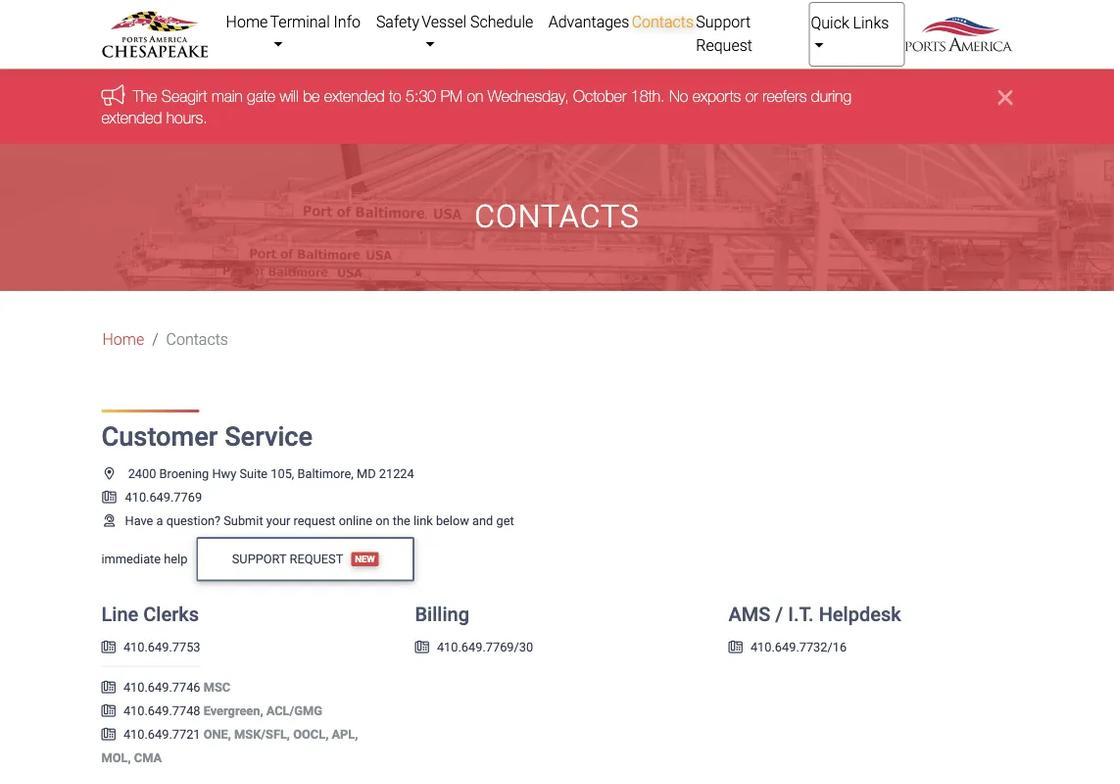 Task type: vqa. For each thing, say whether or not it's contained in the screenshot.
To
yes



Task type: describe. For each thing, give the bounding box(es) containing it.
customer
[[101, 421, 218, 452]]

410.649.7721
[[123, 727, 204, 742]]

home terminal info
[[226, 12, 361, 31]]

october
[[573, 86, 627, 105]]

request inside advantages contacts support request
[[696, 36, 753, 54]]

one, msk/sfl, oocl, apl, mol, cma
[[101, 727, 358, 765]]

your
[[266, 513, 291, 528]]

customer service
[[101, 421, 313, 452]]

1 vertical spatial contacts
[[475, 199, 640, 236]]

safety link
[[375, 2, 421, 41]]

21224
[[379, 466, 414, 481]]

pm
[[441, 86, 463, 105]]

vessel
[[422, 12, 467, 31]]

links
[[853, 13, 889, 32]]

home for home terminal info
[[226, 12, 268, 31]]

410.649.7769 link
[[101, 489, 202, 504]]

one,
[[204, 727, 231, 742]]

advantages
[[549, 12, 630, 31]]

clerks
[[143, 603, 199, 626]]

online
[[339, 513, 373, 528]]

contacts link
[[631, 2, 695, 41]]

safety vessel schedule
[[376, 12, 534, 31]]

terminal
[[270, 12, 330, 31]]

phone office image for 410.649.7753
[[101, 641, 116, 654]]

have a question? submit your request online on the link below and get immediate help
[[101, 513, 514, 566]]

1 horizontal spatial home link
[[225, 2, 269, 41]]

the seagirt main gate will be extended to 5:30 pm on wednesday, october 18th.  no exports or reefers during extended hours. link
[[101, 86, 852, 127]]

the seagirt main gate will be extended to 5:30 pm on wednesday, october 18th.  no exports or reefers during extended hours. alert
[[0, 69, 1115, 144]]

2400 broening hwy suite 105, baltimore, md 21224
[[128, 466, 414, 481]]

request
[[294, 513, 336, 528]]

410.649.7746 msc
[[123, 680, 230, 695]]

exports
[[693, 86, 741, 105]]

apl,
[[332, 727, 358, 742]]

get
[[496, 513, 514, 528]]

2400 broening hwy suite 105, baltimore, md 21224 link
[[101, 466, 414, 481]]

quick
[[811, 13, 850, 32]]

support request link
[[695, 2, 809, 65]]

baltimore,
[[298, 466, 354, 481]]

have
[[125, 513, 153, 528]]

0 horizontal spatial home link
[[102, 328, 144, 351]]

quick links link
[[809, 2, 905, 67]]

have a question? submit your request online on the link below and get immediate help link
[[101, 513, 514, 566]]

msc
[[204, 680, 230, 695]]

410.649.7732/16 link
[[729, 640, 847, 655]]

line clerks
[[101, 603, 199, 626]]

helpdesk
[[819, 603, 902, 626]]

schedule
[[471, 12, 534, 31]]

ams / i.t. helpdesk
[[729, 603, 902, 626]]

/
[[776, 603, 783, 626]]

gate
[[247, 86, 275, 105]]

1 vertical spatial request
[[290, 552, 343, 567]]

410.649.7748 evergreen, acl/gmg
[[123, 704, 322, 718]]

and
[[473, 513, 493, 528]]

phone office image for 410.649.7769/30
[[415, 641, 429, 654]]

410.649.7769
[[125, 489, 202, 504]]

submit
[[224, 513, 263, 528]]

reefers
[[763, 86, 807, 105]]

410.649.7753
[[123, 640, 200, 655]]

wednesday,
[[488, 86, 569, 105]]

help
[[164, 552, 188, 566]]

user headset image
[[101, 514, 117, 527]]

410.649.7732/16
[[751, 640, 847, 655]]

phone office image for 410.649.7732/16
[[729, 641, 743, 654]]

acl/gmg
[[266, 704, 322, 718]]

new
[[355, 554, 375, 565]]



Task type: locate. For each thing, give the bounding box(es) containing it.
1 vertical spatial home link
[[102, 328, 144, 351]]

contacts inside advantages contacts support request
[[632, 12, 694, 31]]

msk/sfl,
[[234, 727, 290, 742]]

5:30
[[406, 86, 436, 105]]

immediate
[[101, 552, 161, 566]]

support request
[[232, 552, 343, 567]]

quick links
[[811, 13, 889, 32]]

support
[[696, 12, 751, 31], [232, 552, 287, 567]]

service
[[225, 421, 313, 452]]

0 vertical spatial home
[[226, 12, 268, 31]]

2 phone office image from the top
[[101, 641, 116, 654]]

phone office image
[[101, 490, 117, 503], [101, 641, 116, 654], [101, 681, 116, 694]]

hwy
[[212, 466, 236, 481]]

phone office image down the line
[[101, 641, 116, 654]]

md
[[357, 466, 376, 481]]

ams
[[729, 603, 771, 626]]

the
[[393, 513, 411, 528]]

i.t.
[[788, 603, 814, 626]]

2400
[[128, 466, 156, 481]]

advantages contacts support request
[[549, 12, 753, 54]]

map marker alt image
[[101, 467, 117, 479]]

home for home
[[102, 330, 144, 349]]

question?
[[166, 513, 221, 528]]

line
[[101, 603, 138, 626]]

0 vertical spatial request
[[696, 36, 753, 54]]

on right pm
[[467, 86, 484, 105]]

phone office image for 410.649.7769
[[101, 490, 117, 503]]

contacts
[[632, 12, 694, 31], [475, 199, 640, 236], [166, 330, 228, 349]]

safety
[[376, 12, 420, 31]]

info
[[334, 12, 361, 31]]

the
[[133, 86, 157, 105]]

home link
[[225, 2, 269, 41], [102, 328, 144, 351]]

18th.
[[631, 86, 665, 105]]

the seagirt main gate will be extended to 5:30 pm on wednesday, october 18th.  no exports or reefers during extended hours.
[[101, 86, 852, 127]]

1 horizontal spatial request
[[696, 36, 753, 54]]

support down submit
[[232, 552, 287, 567]]

1 horizontal spatial home
[[226, 12, 268, 31]]

phone office image left 410.649.7746
[[101, 681, 116, 694]]

request down request
[[290, 552, 343, 567]]

2 vertical spatial phone office image
[[101, 681, 116, 694]]

phone office image inside 410.649.7732/16 link
[[729, 641, 743, 654]]

0 horizontal spatial extended
[[101, 108, 162, 127]]

phone office image inside 410.649.7769/30 link
[[415, 641, 429, 654]]

extended
[[324, 86, 385, 105], [101, 108, 162, 127]]

billing
[[415, 603, 470, 626]]

oocl,
[[293, 727, 329, 742]]

0 horizontal spatial support
[[232, 552, 287, 567]]

0 vertical spatial phone office image
[[101, 490, 117, 503]]

0 vertical spatial home link
[[225, 2, 269, 41]]

phone office image for 410.649.7721
[[101, 728, 116, 741]]

below
[[436, 513, 469, 528]]

0 vertical spatial extended
[[324, 86, 385, 105]]

be
[[303, 86, 320, 105]]

main
[[212, 86, 243, 105]]

1 horizontal spatial on
[[467, 86, 484, 105]]

no
[[669, 86, 689, 105]]

1 vertical spatial home
[[102, 330, 144, 349]]

hours.
[[166, 108, 207, 127]]

suite
[[240, 466, 268, 481]]

1 vertical spatial on
[[376, 513, 390, 528]]

support inside advantages contacts support request
[[696, 12, 751, 31]]

phone office image inside 410.649.7769 link
[[101, 490, 117, 503]]

0 vertical spatial support
[[696, 12, 751, 31]]

0 horizontal spatial home
[[102, 330, 144, 349]]

1 vertical spatial support
[[232, 552, 287, 567]]

request up exports
[[696, 36, 753, 54]]

support right contacts link
[[696, 12, 751, 31]]

request
[[696, 36, 753, 54], [290, 552, 343, 567]]

will
[[280, 86, 299, 105]]

to
[[389, 86, 402, 105]]

410.649.7769/30 link
[[415, 640, 533, 655]]

broening
[[159, 466, 209, 481]]

advantages link
[[548, 2, 631, 41]]

0 horizontal spatial request
[[290, 552, 343, 567]]

extended left to
[[324, 86, 385, 105]]

phone office image down map marker alt "icon"
[[101, 490, 117, 503]]

link
[[414, 513, 433, 528]]

105,
[[271, 466, 294, 481]]

cma
[[134, 751, 162, 765]]

close image
[[998, 85, 1013, 108]]

2 vertical spatial contacts
[[166, 330, 228, 349]]

0 vertical spatial contacts
[[632, 12, 694, 31]]

on
[[467, 86, 484, 105], [376, 513, 390, 528]]

on inside the have a question? submit your request online on the link below and get immediate help
[[376, 513, 390, 528]]

phone office image
[[415, 641, 429, 654], [729, 641, 743, 654], [101, 705, 116, 717], [101, 728, 116, 741]]

410.649.7748
[[123, 704, 200, 718]]

1 horizontal spatial support
[[696, 12, 751, 31]]

a
[[156, 513, 163, 528]]

phone office image inside 410.649.7753 link
[[101, 641, 116, 654]]

terminal info link
[[269, 2, 375, 65]]

during
[[811, 86, 852, 105]]

1 horizontal spatial extended
[[324, 86, 385, 105]]

3 phone office image from the top
[[101, 681, 116, 694]]

mol,
[[101, 751, 131, 765]]

1 vertical spatial extended
[[101, 108, 162, 127]]

410.649.7769/30
[[437, 640, 533, 655]]

410.649.7746
[[123, 680, 200, 695]]

bullhorn image
[[101, 85, 133, 105]]

0 vertical spatial on
[[467, 86, 484, 105]]

or
[[746, 86, 758, 105]]

1 vertical spatial phone office image
[[101, 641, 116, 654]]

on inside the seagirt main gate will be extended to 5:30 pm on wednesday, october 18th.  no exports or reefers during extended hours.
[[467, 86, 484, 105]]

vessel schedule link
[[421, 2, 548, 65]]

extended down the
[[101, 108, 162, 127]]

410.649.7753 link
[[101, 640, 200, 655]]

evergreen,
[[204, 704, 263, 718]]

0 horizontal spatial on
[[376, 513, 390, 528]]

on left the at the left of page
[[376, 513, 390, 528]]

1 phone office image from the top
[[101, 490, 117, 503]]

seagirt
[[162, 86, 207, 105]]



